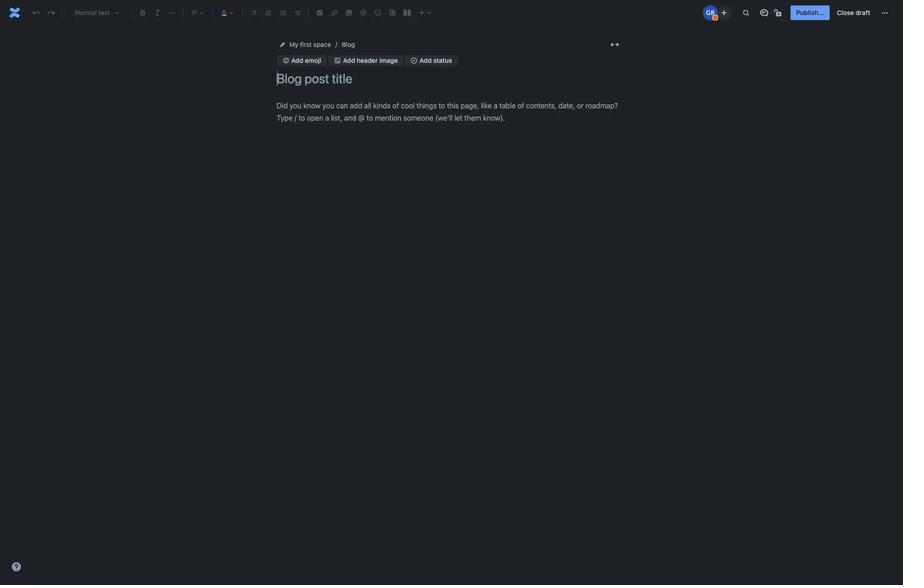 Task type: vqa. For each thing, say whether or not it's contained in the screenshot.
Add header image
yes



Task type: describe. For each thing, give the bounding box(es) containing it.
add emoji button
[[277, 55, 327, 66]]

Blog post title text field
[[277, 71, 623, 86]]

add header image button
[[329, 55, 403, 66]]

add emoji
[[291, 57, 321, 64]]

header
[[357, 57, 378, 64]]

make page full-width image
[[609, 39, 620, 50]]

Main content area, start typing to enter text. text field
[[277, 100, 623, 125]]

no restrictions image
[[774, 7, 785, 18]]

my first space link
[[290, 39, 331, 50]]

more image
[[880, 7, 891, 18]]

add emoji image
[[282, 57, 290, 64]]

action item image
[[314, 7, 325, 18]]

add for add status
[[420, 57, 432, 64]]

my first space
[[290, 41, 331, 48]]

add status button
[[405, 55, 458, 66]]

undo ⌘z image
[[31, 7, 42, 18]]

help image
[[11, 562, 22, 573]]

blog link
[[342, 39, 355, 50]]

add for add emoji
[[291, 57, 303, 64]]

redo ⌘⇧z image
[[46, 7, 56, 18]]

space
[[313, 41, 331, 48]]

close
[[837, 9, 854, 16]]

publish... button
[[791, 5, 830, 20]]

layouts image
[[402, 7, 413, 18]]

add header image
[[343, 57, 398, 64]]

image
[[380, 57, 398, 64]]

italic ⌘i image
[[152, 7, 163, 18]]

mention image
[[358, 7, 369, 18]]

first
[[300, 41, 312, 48]]

find and replace image
[[741, 7, 752, 18]]

outdent ⇧tab image
[[277, 7, 288, 18]]

bullet list ⌘⇧8 image
[[248, 7, 259, 18]]

emoji
[[305, 57, 321, 64]]



Task type: locate. For each thing, give the bounding box(es) containing it.
more formatting image
[[167, 7, 178, 18]]

add right image icon
[[343, 57, 355, 64]]

close draft button
[[832, 5, 876, 20]]

confluence image
[[7, 5, 22, 20]]

add image, video, or file image
[[344, 7, 354, 18]]

0 horizontal spatial add
[[291, 57, 303, 64]]

close draft
[[837, 9, 871, 16]]

add right add emoji icon
[[291, 57, 303, 64]]

confluence image
[[7, 5, 22, 20]]

numbered list ⌘⇧7 image
[[263, 7, 274, 18]]

add status
[[420, 57, 452, 64]]

indent tab image
[[292, 7, 303, 18]]

add left status
[[420, 57, 432, 64]]

bold ⌘b image
[[138, 7, 149, 18]]

image icon image
[[334, 57, 341, 64]]

invite to edit image
[[719, 7, 730, 18]]

1 horizontal spatial add
[[343, 57, 355, 64]]

publish...
[[797, 9, 825, 16]]

status
[[434, 57, 452, 64]]

my
[[290, 41, 298, 48]]

draft
[[856, 9, 871, 16]]

comment icon image
[[759, 7, 770, 18]]

3 add from the left
[[420, 57, 432, 64]]

greg robinson image
[[704, 5, 718, 20]]

add inside "button"
[[343, 57, 355, 64]]

blog
[[342, 41, 355, 48]]

emoji image
[[373, 7, 384, 18]]

2 horizontal spatial add
[[420, 57, 432, 64]]

1 add from the left
[[291, 57, 303, 64]]

table image
[[387, 7, 398, 18]]

move this blog image
[[279, 41, 286, 48]]

2 add from the left
[[343, 57, 355, 64]]

add for add header image
[[343, 57, 355, 64]]

add
[[291, 57, 303, 64], [343, 57, 355, 64], [420, 57, 432, 64]]

link image
[[329, 7, 340, 18]]



